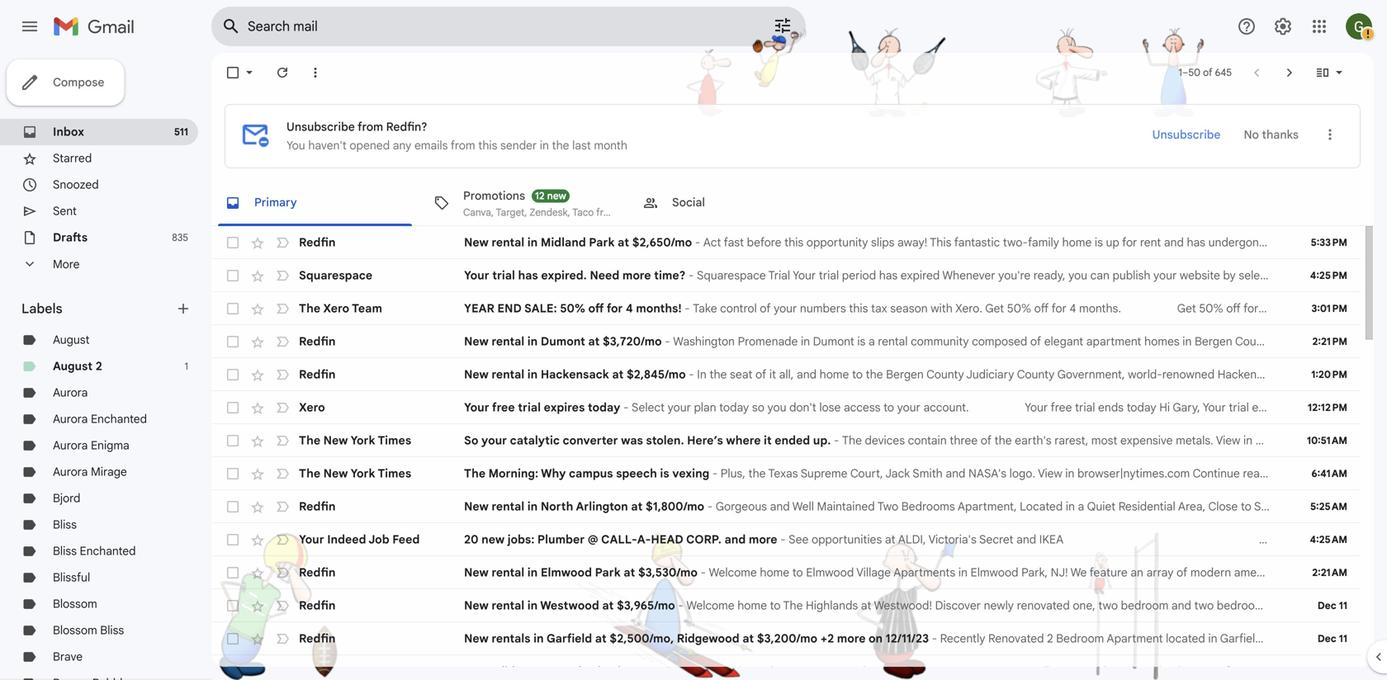 Task type: describe. For each thing, give the bounding box(es) containing it.
august for august 2
[[53, 359, 93, 374]]

at down call-
[[624, 566, 635, 580]]

aurora for aurora mirage
[[53, 465, 88, 479]]

schools,
[[1254, 500, 1299, 514]]

redfin for new rental in midland park at $2,650/mo - act fast before this opportunity slips away! this fantastic two-family home is up for rent and has undergone recent renovations. the
[[299, 235, 336, 250]]

trial up end in the top left of the page
[[492, 268, 515, 283]]

your right trial
[[793, 268, 816, 283]]

2 50% from the left
[[1007, 301, 1031, 316]]

you're
[[998, 268, 1031, 283]]

at up need
[[618, 235, 629, 250]]

1 vertical spatial with
[[1267, 599, 1289, 613]]

1 two from the left
[[1098, 599, 1118, 613]]

to up $3,200/mo
[[770, 599, 781, 613]]

your down renowned at the right
[[1203, 400, 1226, 415]]

1 etsy from the left
[[299, 665, 324, 679]]

new rental in hackensack at $2,845/mo - in the seat of it all, and home to the bergen county judiciary county government, world-renowned hackensack university medical c
[[464, 367, 1387, 382]]

in right rentals
[[533, 632, 544, 646]]

park for welcome home to elmwood village apartments in elmwood park, nj! we feature an array of modern amenities and many extras fo
[[595, 566, 621, 580]]

1 get from the left
[[985, 301, 1004, 316]]

feed
[[392, 533, 420, 547]]

redfin for new rental in elmwood park at $3,530/mo - welcome home to elmwood village apartments in elmwood park, nj! we feature an array of modern amenities and many extras fo
[[299, 566, 336, 580]]

main content containing unsubscribe from redfin?
[[211, 53, 1387, 680]]

new rentals in garfield at $2,500/mo, ridgewood at $3,200/mo +2 more on 12/11/23 -
[[464, 632, 940, 646]]

new for new rental in north arlington at $1,800/mo - gorgeous and well maintained two bedrooms apartment, located in a quiet residential area, close to schools, shops, park and 
[[464, 500, 489, 514]]

and right corp.
[[724, 533, 746, 547]]

in inside unsubscribe from redfin? you haven't opened any emails from this sender in the last month
[[540, 138, 549, 153]]

york for so
[[350, 433, 375, 448]]

year end sale: 50% off for 4 months! - take control of your numbers this tax season with xero. get 50% off for 4 months. ‌ ‌ ‌ ‌ ‌ ‌ ‌ ‌ ‌ ‌ ‌ ‌ ‌ ‌ ‌ ‌ ‌ ‌ get 50% off for 4 months and free set u
[[464, 301, 1387, 316]]

why
[[541, 466, 566, 481]]

511
[[174, 126, 188, 138]]

1 free from the left
[[492, 400, 515, 415]]

you right so
[[767, 400, 786, 415]]

search mail image
[[216, 12, 246, 41]]

aurora for aurora enchanted
[[53, 412, 88, 426]]

period
[[842, 268, 876, 283]]

bliss for bliss link
[[53, 518, 77, 532]]

- right up.
[[834, 433, 839, 448]]

opportunities
[[812, 533, 882, 547]]

1 vertical spatial park
[[1340, 500, 1364, 514]]

2 free from the left
[[1051, 400, 1072, 415]]

rent
[[1140, 235, 1161, 250]]

xero.
[[955, 301, 982, 316]]

1 vertical spatial xero
[[299, 400, 325, 415]]

4 row from the top
[[211, 325, 1387, 358]]

the new york times for the morning: why campus speech is vexing
[[299, 466, 411, 481]]

your indeed job feed
[[299, 533, 420, 547]]

times for the morning: why campus speech is vexing
[[378, 466, 411, 481]]

plans.
[[1347, 268, 1378, 283]]

one,
[[1073, 599, 1095, 613]]

redfin for new rentals in garfield at $2,500/mo, ridgewood at $3,200/mo +2 more on 12/11/23 -
[[299, 632, 336, 646]]

did
[[497, 665, 515, 679]]

more image
[[307, 64, 324, 81]]

at down "speech"
[[631, 500, 643, 514]]

sent
[[53, 204, 77, 218]]

minutes
[[1328, 334, 1369, 349]]

and down array
[[1171, 599, 1191, 613]]

at left "aldi,"
[[885, 533, 895, 547]]

2 device from the left
[[1323, 665, 1358, 679]]

promenade
[[738, 334, 798, 349]]

aurora enigma
[[53, 438, 129, 453]]

- left the in
[[689, 367, 694, 382]]

blissful link
[[53, 571, 90, 585]]

1 county from the left
[[926, 367, 964, 382]]

this inside unsubscribe from redfin? you haven't opened any emails from this sender in the last month
[[478, 138, 497, 153]]

your right publish
[[1153, 268, 1177, 283]]

two
[[877, 500, 898, 514]]

1 sign from the left
[[591, 665, 615, 679]]

1 hackensack from the left
[[541, 367, 609, 382]]

2:21 pm
[[1312, 336, 1347, 348]]

your left plan
[[668, 400, 691, 415]]

bjord
[[53, 491, 80, 506]]

$3,965/mo
[[617, 599, 675, 613]]

unsubscribe for unsubscribe from redfin? you haven't opened any emails from this sender in the last month
[[286, 120, 355, 134]]

control
[[720, 301, 757, 316]]

for up county,
[[1244, 301, 1259, 316]]

of right 50
[[1203, 66, 1212, 79]]

rental for new rental in hackensack at $2,845/mo
[[492, 367, 524, 382]]

bliss enchanted link
[[53, 544, 136, 559]]

the right "plus,"
[[748, 466, 766, 481]]

at left $3,720/mo
[[588, 334, 600, 349]]

of right control
[[760, 301, 771, 316]]

3 4 from the left
[[1261, 301, 1268, 316]]

expires
[[544, 400, 585, 415]]

1 today from the left
[[588, 400, 620, 415]]

continue
[[1193, 466, 1240, 481]]

no thanks button
[[1232, 120, 1310, 149]]

corp.
[[686, 533, 722, 547]]

rental for new rental in midland park at $2,650/mo
[[492, 235, 524, 250]]

row containing etsy
[[211, 656, 1387, 680]]

3 11 from the top
[[1339, 666, 1347, 678]]

in left midland
[[527, 235, 538, 250]]

homes
[[1144, 334, 1180, 349]]

- left take
[[685, 301, 690, 316]]

morning:
[[488, 466, 538, 481]]

c
[[1382, 367, 1387, 382]]

in left north
[[527, 500, 538, 514]]

- left "plus,"
[[712, 466, 718, 481]]

redfin for new rental in westwood at $3,965/mo - welcome home to the highlands at westwood! discover newly renovated one, two bedroom and two bedroom with den luxury apartm
[[299, 599, 336, 613]]

the up access on the bottom right of page
[[866, 367, 883, 382]]

here's
[[687, 433, 723, 448]]

- right $3,965/mo
[[678, 599, 683, 613]]

2 sign from the left
[[882, 665, 904, 679]]

new for new rental in westwood at $3,965/mo - welcome home to the highlands at westwood! discover newly renovated one, two bedroom and two bedroom with den luxury apartm
[[464, 599, 489, 613]]

year
[[464, 301, 494, 316]]

1 vertical spatial account.
[[956, 665, 1001, 679]]

for up elegant
[[1052, 301, 1067, 316]]

new rental in midland park at $2,650/mo - act fast before this opportunity slips away! this fantastic two-family home is up for rent and has undergone recent renovations. the
[[464, 235, 1387, 250]]

august for august link
[[53, 333, 90, 347]]

by
[[1223, 268, 1236, 283]]

compose
[[53, 75, 104, 90]]

50
[[1188, 66, 1201, 79]]

one
[[1289, 268, 1309, 283]]

to up access on the bottom right of page
[[852, 367, 863, 382]]

- left gorgeous
[[707, 500, 713, 514]]

13 row from the top
[[211, 623, 1361, 656]]

at left $3,200/mo
[[742, 632, 754, 646]]

university
[[1284, 367, 1335, 382]]

trial left period
[[819, 268, 839, 283]]

dec for new rentals in garfield at $2,500/mo, ridgewood at $3,200/mo +2 more on 12/11/23 -
[[1318, 633, 1336, 645]]

1 horizontal spatial from
[[451, 138, 475, 153]]

2 off from the left
[[1034, 301, 1049, 316]]

brave link
[[53, 650, 83, 664]]

home up lose
[[820, 367, 849, 382]]

of left elegant
[[1030, 334, 1041, 349]]

nj.
[[1278, 334, 1295, 349]]

secret
[[979, 533, 1013, 547]]

1 horizontal spatial has
[[879, 268, 898, 283]]

at left $3,965/mo
[[602, 599, 614, 613]]

government,
[[1057, 367, 1125, 382]]

months.
[[1079, 301, 1121, 316]]

the left main
[[1286, 466, 1303, 481]]

0 horizontal spatial gary,
[[464, 665, 494, 679]]

mon, dec 11, 2023, 12:37 pm element
[[1318, 664, 1347, 680]]

and left well
[[770, 500, 790, 514]]

maintained
[[817, 500, 875, 514]]

enchanted for aurora enchanted
[[91, 412, 147, 426]]

1 50% from the left
[[560, 301, 585, 316]]

1 horizontal spatial gary,
[[1059, 665, 1086, 679]]

at down village on the right bottom
[[861, 599, 871, 613]]

can
[[1090, 268, 1110, 283]]

2 bedroom from the left
[[1217, 599, 1264, 613]]

- right time?
[[689, 268, 694, 283]]

blissful
[[53, 571, 90, 585]]

bliss link
[[53, 518, 77, 532]]

1 horizontal spatial is
[[857, 334, 866, 349]]

1 row from the top
[[211, 226, 1387, 259]]

main menu image
[[20, 17, 40, 36]]

den
[[1292, 599, 1312, 613]]

tax
[[871, 301, 887, 316]]

2 get from the left
[[1177, 301, 1196, 316]]

we
[[1070, 566, 1087, 580]]

rental for new rental in westwood at $3,965/mo
[[492, 599, 524, 613]]

your trial has expired. need more time? - squarespace trial your trial period has expired whenever you're ready, you can publish your website by selecting one of our plans. n
[[464, 268, 1387, 283]]

2 vertical spatial new
[[695, 665, 717, 679]]

you left can
[[1068, 268, 1087, 283]]

the new york times for so your catalytic converter was stolen. here's where it ended up.
[[299, 433, 411, 448]]

toggle split pane mode image
[[1314, 64, 1331, 81]]

$2,845/mo
[[627, 367, 686, 382]]

blossom link
[[53, 597, 97, 611]]

1 vertical spatial it
[[764, 433, 772, 448]]

primary
[[254, 195, 297, 210]]

- left the select
[[623, 400, 629, 415]]

access
[[844, 400, 881, 415]]

new for new rental in hackensack at $2,845/mo - in the seat of it all, and home to the bergen county judiciary county government, world-renowned hackensack university medical c
[[464, 367, 489, 382]]

in down the jobs:
[[527, 566, 538, 580]]

1 dumont from the left
[[541, 334, 585, 349]]

refresh image
[[274, 64, 291, 81]]

at down $3,720/mo
[[612, 367, 624, 382]]

2 ends from the left
[[1252, 400, 1278, 415]]

20
[[464, 533, 478, 547]]

stolen.
[[646, 433, 684, 448]]

12:12 pm
[[1308, 402, 1347, 414]]

2 horizontal spatial gary,
[[1173, 400, 1200, 415]]

new rental in dumont at $3,720/mo - washington promenade in dumont is a rental community composed of elegant apartment homes in bergen county, nj. mere minutes awa
[[464, 334, 1387, 349]]

to down "see"
[[792, 566, 803, 580]]

3 into from the left
[[1178, 665, 1197, 679]]

1 vertical spatial this
[[784, 235, 804, 250]]

in down sale:
[[527, 334, 538, 349]]

your up year
[[464, 268, 489, 283]]

labels heading
[[21, 301, 175, 317]]

new for new rental in elmwood park at $3,530/mo - welcome home to elmwood village apartments in elmwood park, nj! we feature an array of modern amenities and many extras fo
[[464, 566, 489, 580]]

or
[[757, 665, 768, 679]]

4:25 am
[[1310, 534, 1347, 546]]

did
[[1089, 665, 1107, 679]]

0 vertical spatial xero
[[323, 301, 349, 316]]

0 vertical spatial account.
[[923, 400, 969, 415]]

recently
[[542, 665, 588, 679]]

community
[[911, 334, 969, 349]]

2 vertical spatial this
[[849, 301, 868, 316]]

row containing your indeed job feed
[[211, 523, 1361, 556]]

- right 12/11/23 in the right bottom of the page
[[932, 632, 937, 646]]

more for at
[[837, 632, 866, 646]]

new for new rentals in garfield at $2,500/mo, ridgewood at $3,200/mo +2 more on 12/11/23 -
[[464, 632, 489, 646]]

of right seat
[[755, 367, 766, 382]]

the right the in
[[709, 367, 727, 382]]

redfin for new rental in north arlington at $1,800/mo - gorgeous and well maintained two bedrooms apartment, located in a quiet residential area, close to schools, shops, park and 
[[299, 500, 336, 514]]

victoria's
[[928, 533, 977, 547]]

aurora for aurora enigma
[[53, 438, 88, 453]]

of right array
[[1177, 566, 1187, 580]]

in right the located
[[1066, 500, 1075, 514]]

$3,720/mo
[[603, 334, 662, 349]]

2 etsy from the left
[[1004, 665, 1027, 679]]

and down the ad
[[1367, 500, 1386, 514]]

your down new rental in hackensack at $2,845/mo - in the seat of it all, and home to the bergen county judiciary county government, world-renowned hackensack university medical c
[[897, 400, 920, 415]]

plumber
[[537, 533, 585, 547]]

rentals
[[492, 632, 530, 646]]

times for so your catalytic converter was stolen. here's where it ended up.
[[378, 433, 411, 448]]

in right "homes"
[[1183, 334, 1192, 349]]

drafts link
[[53, 230, 88, 245]]

- left a
[[677, 665, 682, 679]]

in down numbers
[[801, 334, 810, 349]]

you right the did
[[1110, 665, 1129, 679]]

your down trial
[[774, 301, 797, 316]]

2 elmwood from the left
[[806, 566, 854, 580]]

and left many
[[1288, 566, 1308, 580]]

quiet
[[1087, 500, 1116, 514]]

garfield
[[546, 632, 592, 646]]

for right up
[[1122, 235, 1137, 250]]

world-
[[1128, 367, 1162, 382]]

head
[[651, 533, 683, 547]]

and right all,
[[797, 367, 817, 382]]

1 horizontal spatial a
[[1078, 500, 1084, 514]]

season
[[890, 301, 928, 316]]

2 into from the left
[[907, 665, 926, 679]]

u
[[1385, 301, 1387, 316]]

home down "see"
[[760, 566, 789, 580]]

2 vertical spatial bliss
[[100, 623, 124, 638]]

and left free
[[1313, 301, 1333, 316]]

new rental in north arlington at $1,800/mo - gorgeous and well maintained two bedrooms apartment, located in a quiet residential area, close to schools, shops, park and 
[[464, 500, 1387, 514]]

aurora mirage
[[53, 465, 127, 479]]

and left ikea
[[1016, 533, 1036, 547]]

5 row from the top
[[211, 358, 1387, 391]]

10:51 am
[[1307, 435, 1347, 447]]

home up $3,200/mo
[[737, 599, 767, 613]]

your left indeed
[[299, 533, 324, 547]]

- down months!
[[665, 334, 670, 349]]

11 row from the top
[[211, 556, 1387, 589]]

nasa's
[[968, 466, 1007, 481]]

0 vertical spatial bergen
[[1195, 334, 1232, 349]]

- down corp.
[[701, 566, 706, 580]]

thanks
[[1262, 127, 1299, 142]]

a
[[685, 665, 692, 679]]

0 vertical spatial it
[[769, 367, 776, 382]]

snoozed link
[[53, 178, 99, 192]]

at right garfield
[[595, 632, 607, 646]]

0 vertical spatial a
[[869, 334, 875, 349]]

you right did
[[518, 665, 539, 679]]

2 vertical spatial from
[[1225, 665, 1250, 679]]



Task type: locate. For each thing, give the bounding box(es) containing it.
2 horizontal spatial is
[[1095, 235, 1103, 250]]

free
[[492, 400, 515, 415], [1051, 400, 1072, 415]]

0 horizontal spatial squarespace
[[299, 268, 372, 283]]

so your catalytic converter was stolen. here's where it ended up. -
[[464, 433, 842, 448]]

new for new rental in midland park at $2,650/mo - act fast before this opportunity slips away! this fantastic two-family home is up for rent and has undergone recent renovations. the
[[464, 235, 489, 250]]

your down new rental in westwood at $3,965/mo - welcome home to the highlands at westwood! discover newly renovated one, two bedroom and two bedroom with den luxury apartm
[[929, 665, 953, 679]]

1 vertical spatial blossom
[[53, 623, 97, 638]]

home right family
[[1062, 235, 1092, 250]]

1 for 1
[[185, 360, 188, 373]]

0 vertical spatial dec 11
[[1318, 600, 1347, 612]]

bergen left county,
[[1195, 334, 1232, 349]]

1 horizontal spatial sign
[[882, 665, 904, 679]]

jobs:
[[508, 533, 534, 547]]

for
[[1122, 235, 1137, 250], [607, 301, 623, 316], [1052, 301, 1067, 316], [1244, 301, 1259, 316]]

11 left apartm
[[1339, 600, 1347, 612]]

trial
[[492, 268, 515, 283], [819, 268, 839, 283], [518, 400, 541, 415], [1075, 400, 1095, 415], [1229, 400, 1249, 415]]

to right access on the bottom right of page
[[883, 400, 894, 415]]

website
[[1180, 268, 1220, 283]]

1 horizontal spatial with
[[1267, 599, 1289, 613]]

dec 11 for new rental in westwood at $3,965/mo - welcome home to the highlands at westwood! discover newly renovated one, two bedroom and two bedroom with den luxury apartm
[[1318, 600, 1347, 612]]

sign right recently
[[591, 665, 615, 679]]

3 dec from the top
[[1318, 666, 1336, 678]]

1 horizontal spatial two
[[1194, 599, 1214, 613]]

0 vertical spatial the new york times
[[299, 433, 411, 448]]

your up view at bottom
[[1025, 400, 1048, 415]]

3 off from the left
[[1226, 301, 1241, 316]]

0 horizontal spatial ends
[[1098, 400, 1124, 415]]

primary tab
[[211, 180, 419, 226]]

row
[[211, 226, 1387, 259], [211, 259, 1387, 292], [211, 292, 1387, 325], [211, 325, 1387, 358], [211, 358, 1387, 391], [211, 391, 1387, 424], [211, 424, 1361, 457], [211, 457, 1387, 490], [211, 490, 1387, 523], [211, 523, 1361, 556], [211, 556, 1387, 589], [211, 589, 1387, 623], [211, 623, 1361, 656], [211, 656, 1387, 680]]

1:20 pm
[[1311, 369, 1347, 381]]

inbox tip region
[[225, 104, 1361, 168]]

1 off from the left
[[588, 301, 604, 316]]

1 vertical spatial the new york times
[[299, 466, 411, 481]]

2 the new york times from the top
[[299, 466, 411, 481]]

redfin?
[[386, 120, 427, 134]]

the morning: why campus speech is vexing - plus, the texas supreme court, jack smith and nasa's logo. view in browser|nytimes.com continue reading the main story ad d
[[464, 466, 1387, 481]]

squarespace down fast
[[697, 268, 766, 283]]

0 vertical spatial this
[[478, 138, 497, 153]]

ended
[[775, 433, 810, 448]]

logo.
[[1009, 466, 1035, 481]]

has up sale:
[[518, 268, 538, 283]]

2 today from the left
[[719, 400, 749, 415]]

2 horizontal spatial elmwood
[[971, 566, 1018, 580]]

row containing the xero team
[[211, 292, 1387, 325]]

1 vertical spatial 1
[[185, 360, 188, 373]]

0 horizontal spatial sign
[[591, 665, 615, 679]]

apartments
[[893, 566, 955, 580]]

months!
[[636, 301, 682, 316]]

row up the texas
[[211, 424, 1361, 457]]

3 elmwood from the left
[[971, 566, 1018, 580]]

2 horizontal spatial 50%
[[1199, 301, 1223, 316]]

months
[[1271, 301, 1310, 316]]

washington
[[673, 334, 735, 349]]

for down need
[[607, 301, 623, 316]]

2 vertical spatial dec 11
[[1318, 666, 1347, 678]]

rental
[[492, 235, 524, 250], [492, 334, 524, 349], [878, 334, 908, 349], [492, 367, 524, 382], [492, 500, 524, 514], [492, 566, 524, 580], [492, 599, 524, 613]]

0 vertical spatial park
[[589, 235, 615, 250]]

has up the website
[[1187, 235, 1205, 250]]

smith
[[913, 466, 943, 481]]

645
[[1215, 66, 1232, 79]]

and right rent
[[1164, 235, 1184, 250]]

1 horizontal spatial etsy
[[1004, 665, 1027, 679]]

dumont
[[541, 334, 585, 349], [813, 334, 854, 349]]

1 horizontal spatial ends
[[1252, 400, 1278, 415]]

unsubscribe inside unsubscribe from redfin? you haven't opened any emails from this sender in the last month
[[286, 120, 355, 134]]

0 horizontal spatial 1
[[185, 360, 188, 373]]

2 august from the top
[[53, 359, 93, 374]]

4 redfin from the top
[[299, 500, 336, 514]]

new right 20
[[481, 533, 505, 547]]

7 redfin from the top
[[299, 632, 336, 646]]

0 vertical spatial august
[[53, 333, 90, 347]]

1 times from the top
[[378, 433, 411, 448]]

11 for new rental in westwood at $3,965/mo - welcome home to the highlands at westwood! discover newly renovated one, two bedroom and two bedroom with den luxury apartm
[[1339, 600, 1347, 612]]

today left so
[[719, 400, 749, 415]]

1 the new york times from the top
[[299, 433, 411, 448]]

more for head
[[749, 533, 777, 547]]

feature
[[1090, 566, 1128, 580]]

times left so at the left
[[378, 433, 411, 448]]

0 vertical spatial dec
[[1318, 600, 1336, 612]]

6 redfin from the top
[[299, 599, 336, 613]]

6 row from the top
[[211, 391, 1387, 424]]

in up catalytic
[[527, 367, 538, 382]]

unsubscribe button
[[1141, 120, 1232, 149]]

3 today from the left
[[1127, 400, 1156, 415]]

arlington
[[576, 500, 628, 514]]

dumont down numbers
[[813, 334, 854, 349]]

3 50% from the left
[[1199, 301, 1223, 316]]

august 2
[[53, 359, 102, 374]]

2 horizontal spatial sign
[[1153, 665, 1175, 679]]

highlands
[[806, 599, 858, 613]]

aurora link
[[53, 386, 88, 400]]

park for act fast before this opportunity slips away! this fantastic two-family home is up for rent and has undergone recent renovations. the
[[589, 235, 615, 250]]

tab list containing promotions
[[211, 180, 1374, 226]]

view
[[1038, 466, 1062, 481]]

two-
[[1003, 235, 1028, 250]]

enchanted up "blissful" link
[[80, 544, 136, 559]]

end
[[497, 301, 522, 316]]

2 horizontal spatial more
[[837, 632, 866, 646]]

0 horizontal spatial unsubscribe
[[286, 120, 355, 134]]

0 vertical spatial was
[[621, 433, 643, 448]]

1 horizontal spatial this
[[784, 235, 804, 250]]

sender
[[500, 138, 537, 153]]

2 vertical spatial more
[[837, 632, 866, 646]]

1 device from the left
[[720, 665, 754, 679]]

2 two from the left
[[1194, 599, 1214, 613]]

our
[[1326, 268, 1344, 283]]

enchanted
[[91, 412, 147, 426], [80, 544, 136, 559]]

0 vertical spatial 11
[[1339, 600, 1347, 612]]

1 horizontal spatial into
[[907, 665, 926, 679]]

$3,530/mo
[[638, 566, 698, 580]]

more left "see"
[[749, 533, 777, 547]]

aurora down august 2
[[53, 386, 88, 400]]

1 horizontal spatial off
[[1034, 301, 1049, 316]]

your
[[1153, 268, 1177, 283], [774, 301, 797, 316], [668, 400, 691, 415], [897, 400, 920, 415], [481, 433, 507, 448], [929, 665, 953, 679]]

dec up mon, dec 11, 2023, 12:37 pm element
[[1318, 633, 1336, 645]]

1
[[1179, 66, 1182, 79], [185, 360, 188, 373]]

0 horizontal spatial a
[[869, 334, 875, 349]]

welcome up ridgewood
[[686, 599, 735, 613]]

4 left months
[[1261, 301, 1268, 316]]

for:
[[1313, 400, 1331, 415]]

14 row from the top
[[211, 656, 1387, 680]]

promotions, 12 new messages, tab
[[420, 180, 628, 226]]

new for 20
[[481, 533, 505, 547]]

1 vertical spatial new
[[481, 533, 505, 547]]

bergen up your free trial expires today - select your plan today so you don't lose access to your account. ‌ ‌ ‌ ‌ ‌ ‌ ‌ ‌ ‌ ‌ ‌ ‌ ‌ ‌ ‌ ‌ ‌ ‌ your free trial ends today hi gary, your trial ends today for: • test purc
[[886, 367, 924, 382]]

1 horizontal spatial was
[[817, 665, 837, 679]]

texas
[[768, 466, 798, 481]]

hackensack
[[541, 367, 609, 382], [1218, 367, 1281, 382]]

redfin for new rental in hackensack at $2,845/mo - in the seat of it all, and home to the bergen county judiciary county government, world-renowned hackensack university medical c
[[299, 367, 336, 382]]

enchanted for bliss enchanted
[[80, 544, 136, 559]]

11 for new rentals in garfield at $2,500/mo, ridgewood at $3,200/mo +2 more on 12/11/23 -
[[1339, 633, 1347, 645]]

2 county from the left
[[1017, 367, 1055, 382]]

with left xero. at top right
[[931, 301, 953, 316]]

unsubscribe inside button
[[1152, 127, 1221, 142]]

12 row from the top
[[211, 589, 1387, 623]]

of
[[1203, 66, 1212, 79], [1312, 268, 1323, 283], [760, 301, 771, 316], [1030, 334, 1041, 349], [755, 367, 766, 382], [1177, 566, 1187, 580]]

trial down government,
[[1075, 400, 1095, 415]]

0 vertical spatial from
[[358, 120, 383, 134]]

0 horizontal spatial from
[[358, 120, 383, 134]]

2 4 from the left
[[1069, 301, 1076, 316]]

2 horizontal spatial has
[[1187, 235, 1205, 250]]

in right view at bottom
[[1065, 466, 1074, 481]]

away!
[[897, 235, 927, 250]]

dec 11
[[1318, 600, 1347, 612], [1318, 633, 1347, 645], [1318, 666, 1347, 678]]

times
[[378, 433, 411, 448], [378, 466, 411, 481]]

unsubscribe for unsubscribe
[[1152, 127, 1221, 142]]

1 bedroom from the left
[[1121, 599, 1169, 613]]

starred link
[[53, 151, 92, 166]]

unsubscribe down 50
[[1152, 127, 1221, 142]]

ends
[[1098, 400, 1124, 415], [1252, 400, 1278, 415]]

new right 12
[[547, 190, 566, 202]]

2 redfin from the top
[[299, 334, 336, 349]]

home
[[1062, 235, 1092, 250], [820, 367, 849, 382], [760, 566, 789, 580], [737, 599, 767, 613]]

gary, left did
[[464, 665, 494, 679]]

seat
[[730, 367, 753, 382]]

1 vertical spatial times
[[378, 466, 411, 481]]

0 horizontal spatial 50%
[[560, 301, 585, 316]]

tab list
[[211, 180, 1374, 226]]

the xero team
[[299, 301, 382, 316]]

county down community
[[926, 367, 964, 382]]

social tab
[[629, 180, 837, 226]]

2 times from the top
[[378, 466, 411, 481]]

elmwood down 'secret'
[[971, 566, 1018, 580]]

redfin for new rental in dumont at $3,720/mo - washington promenade in dumont is a rental community composed of elegant apartment homes in bergen county, nj. mere minutes awa
[[299, 334, 336, 349]]

2 horizontal spatial from
[[1225, 665, 1250, 679]]

you
[[286, 138, 305, 153]]

trial up catalytic
[[518, 400, 541, 415]]

dec 11 for new rentals in garfield at $2,500/mo, ridgewood at $3,200/mo +2 more on 12/11/23 -
[[1318, 633, 1347, 645]]

1 vertical spatial welcome
[[686, 599, 735, 613]]

hackensack up expires
[[541, 367, 609, 382]]

row down well
[[211, 523, 1361, 556]]

row up "see"
[[211, 490, 1387, 523]]

dec 11 left and/o
[[1318, 666, 1347, 678]]

1 aurora from the top
[[53, 386, 88, 400]]

apartment,
[[958, 500, 1017, 514]]

0 horizontal spatial new
[[481, 533, 505, 547]]

your right so at the left
[[481, 433, 507, 448]]

12/11/23
[[886, 632, 929, 646]]

2 york from the top
[[350, 466, 375, 481]]

newly
[[984, 599, 1014, 613]]

1 horizontal spatial dumont
[[813, 334, 854, 349]]

to right used
[[869, 665, 879, 679]]

1 squarespace from the left
[[299, 268, 372, 283]]

into left etsy? at the bottom left of the page
[[618, 665, 639, 679]]

1 vertical spatial dec
[[1318, 633, 1336, 645]]

team
[[352, 301, 382, 316]]

4 today from the left
[[1280, 400, 1310, 415]]

50% down the website
[[1199, 301, 1223, 316]]

and right smith
[[946, 466, 966, 481]]

brave
[[53, 650, 83, 664]]

1 blossom from the top
[[53, 597, 97, 611]]

1 dec from the top
[[1318, 600, 1336, 612]]

reading
[[1243, 466, 1283, 481]]

1 redfin from the top
[[299, 235, 336, 250]]

835
[[172, 232, 188, 244]]

north
[[541, 500, 573, 514]]

hello
[[1029, 665, 1056, 679]]

0 horizontal spatial has
[[518, 268, 538, 283]]

None checkbox
[[225, 64, 241, 81], [225, 234, 241, 251], [225, 301, 241, 317], [225, 334, 241, 350], [225, 400, 241, 416], [225, 433, 241, 449], [225, 499, 241, 515], [225, 565, 241, 581], [225, 598, 241, 614], [225, 631, 241, 647], [225, 664, 241, 680], [225, 64, 241, 81], [225, 234, 241, 251], [225, 301, 241, 317], [225, 334, 241, 350], [225, 400, 241, 416], [225, 433, 241, 449], [225, 499, 241, 515], [225, 565, 241, 581], [225, 598, 241, 614], [225, 631, 241, 647], [225, 664, 241, 680]]

renovated
[[1017, 599, 1070, 613]]

0 vertical spatial blossom
[[53, 597, 97, 611]]

park down call-
[[595, 566, 621, 580]]

0 horizontal spatial dumont
[[541, 334, 585, 349]]

the inside unsubscribe from redfin? you haven't opened any emails from this sender in the last month
[[552, 138, 569, 153]]

9 row from the top
[[211, 490, 1387, 523]]

jack
[[885, 466, 910, 481]]

1 august from the top
[[53, 333, 90, 347]]

it left all,
[[769, 367, 776, 382]]

new inside "promotions, 12 new messages," tab
[[547, 190, 566, 202]]

rental for new rental in north arlington at $1,800/mo
[[492, 500, 524, 514]]

2 dec 11 from the top
[[1318, 633, 1347, 645]]

blossom
[[53, 597, 97, 611], [53, 623, 97, 638]]

0 horizontal spatial with
[[931, 301, 953, 316]]

gmail image
[[53, 10, 143, 43]]

0 horizontal spatial this
[[478, 138, 497, 153]]

2 row from the top
[[211, 259, 1387, 292]]

midland
[[541, 235, 586, 250]]

2 horizontal spatial off
[[1226, 301, 1241, 316]]

1 vertical spatial york
[[350, 466, 375, 481]]

11 left and/o
[[1339, 666, 1347, 678]]

2 blossom from the top
[[53, 623, 97, 638]]

1 11 from the top
[[1339, 600, 1347, 612]]

2 vertical spatial is
[[660, 466, 669, 481]]

advanced search options image
[[766, 9, 799, 42]]

row down "see"
[[211, 556, 1387, 589]]

close
[[1208, 500, 1238, 514]]

aurora for aurora link in the left of the page
[[53, 386, 88, 400]]

county down elegant
[[1017, 367, 1055, 382]]

row up $3,200/mo
[[211, 589, 1387, 623]]

this left the tax
[[849, 301, 868, 316]]

the left last at left top
[[552, 138, 569, 153]]

1 elmwood from the left
[[541, 566, 592, 580]]

located
[[1020, 500, 1063, 514]]

3 redfin from the top
[[299, 367, 336, 382]]

2 squarespace from the left
[[697, 268, 766, 283]]

1 horizontal spatial squarespace
[[697, 268, 766, 283]]

1 horizontal spatial free
[[1051, 400, 1072, 415]]

row containing xero
[[211, 391, 1387, 424]]

to right close
[[1241, 500, 1251, 514]]

1 vertical spatial more
[[749, 533, 777, 547]]

0 vertical spatial 1
[[1179, 66, 1182, 79]]

1 4 from the left
[[626, 301, 633, 316]]

free up catalytic
[[492, 400, 515, 415]]

1 into from the left
[[618, 665, 639, 679]]

1 vertical spatial august
[[53, 359, 93, 374]]

2 dec from the top
[[1318, 633, 1336, 645]]

gary, right the hi
[[1173, 400, 1200, 415]]

2 horizontal spatial 4
[[1261, 301, 1268, 316]]

11 up mon, dec 11, 2023, 12:37 pm element
[[1339, 633, 1347, 645]]

main content
[[211, 53, 1387, 680]]

2 horizontal spatial into
[[1178, 665, 1197, 679]]

rental for new rental in dumont at $3,720/mo
[[492, 334, 524, 349]]

1 vertical spatial from
[[451, 138, 475, 153]]

8 row from the top
[[211, 457, 1387, 490]]

2 dumont from the left
[[813, 334, 854, 349]]

aurora up 'bjord' link
[[53, 465, 88, 479]]

1 vertical spatial was
[[817, 665, 837, 679]]

2:21 am
[[1312, 567, 1347, 579]]

row up numbers
[[211, 259, 1387, 292]]

$2,650/mo
[[632, 235, 692, 250]]

you
[[1068, 268, 1087, 283], [767, 400, 786, 415], [518, 665, 539, 679], [1110, 665, 1129, 679]]

3 dec 11 from the top
[[1318, 666, 1347, 678]]

- left act
[[695, 235, 700, 250]]

two
[[1098, 599, 1118, 613], [1194, 599, 1214, 613]]

2 11 from the top
[[1339, 633, 1347, 645]]

0 horizontal spatial is
[[660, 466, 669, 481]]

0 horizontal spatial etsy
[[299, 665, 324, 679]]

in
[[540, 138, 549, 153], [527, 235, 538, 250], [527, 334, 538, 349], [801, 334, 810, 349], [1183, 334, 1192, 349], [527, 367, 538, 382], [1065, 466, 1074, 481], [527, 500, 538, 514], [1066, 500, 1075, 514], [527, 566, 538, 580], [958, 566, 968, 580], [527, 599, 538, 613], [533, 632, 544, 646]]

device
[[720, 665, 754, 679], [1323, 665, 1358, 679]]

- left "see"
[[780, 533, 786, 547]]

row containing squarespace
[[211, 259, 1387, 292]]

0 vertical spatial new
[[547, 190, 566, 202]]

from
[[358, 120, 383, 134], [451, 138, 475, 153], [1225, 665, 1250, 679]]

is up access on the bottom right of page
[[857, 334, 866, 349]]

1 vertical spatial bergen
[[886, 367, 924, 382]]

composed
[[972, 334, 1027, 349]]

judiciary
[[966, 367, 1014, 382]]

in left westwood
[[527, 599, 538, 613]]

1 horizontal spatial unsubscribe
[[1152, 127, 1221, 142]]

area,
[[1178, 500, 1206, 514]]

0 vertical spatial enchanted
[[91, 412, 147, 426]]

1 horizontal spatial 1
[[1179, 66, 1182, 79]]

inbox link
[[53, 125, 84, 139]]

1 horizontal spatial more
[[749, 533, 777, 547]]

row up well
[[211, 457, 1387, 490]]

0 horizontal spatial more
[[622, 268, 651, 283]]

today left for:
[[1280, 400, 1310, 415]]

up
[[1106, 235, 1119, 250]]

0 vertical spatial with
[[931, 301, 953, 316]]

dec left and/o
[[1318, 666, 1336, 678]]

$2,500/mo,
[[610, 632, 674, 646]]

dec for new rental in westwood at $3,965/mo - welcome home to the highlands at westwood! discover newly renovated one, two bedroom and two bedroom with den luxury apartm
[[1318, 600, 1336, 612]]

a
[[869, 334, 875, 349], [1078, 500, 1084, 514]]

n
[[1380, 268, 1387, 283]]

2 hackensack from the left
[[1218, 367, 1281, 382]]

dec 11 right den
[[1318, 600, 1347, 612]]

3 etsy from the left
[[1200, 665, 1223, 679]]

blossom for blossom bliss
[[53, 623, 97, 638]]

settings image
[[1273, 17, 1293, 36]]

1 vertical spatial 11
[[1339, 633, 1347, 645]]

of left our
[[1312, 268, 1323, 283]]

3 aurora from the top
[[53, 438, 88, 453]]

1 horizontal spatial bergen
[[1195, 334, 1232, 349]]

0 vertical spatial is
[[1095, 235, 1103, 250]]

ends down government,
[[1098, 400, 1124, 415]]

labels navigation
[[0, 53, 211, 680]]

1 vertical spatial dec 11
[[1318, 633, 1347, 645]]

park,
[[1021, 566, 1048, 580]]

Search mail text field
[[248, 18, 727, 35]]

bliss for bliss enchanted
[[53, 544, 77, 559]]

new for new rental in dumont at $3,720/mo - washington promenade in dumont is a rental community composed of elegant apartment homes in bergen county, nj. mere minutes awa
[[464, 334, 489, 349]]

county,
[[1235, 334, 1275, 349]]

rental for new rental in elmwood park at $3,530/mo
[[492, 566, 524, 580]]

0 horizontal spatial elmwood
[[541, 566, 592, 580]]

york for the
[[350, 466, 375, 481]]

in up discover
[[958, 566, 968, 580]]

2 horizontal spatial etsy
[[1200, 665, 1223, 679]]

4 aurora from the top
[[53, 465, 88, 479]]

20 new jobs: plumber @ call-a-head corp. and more - see opportunities at aldi, victoria's secret and ikea ‌ ‌ ‌ ‌ ‌ ‌ ‌ ‌ ‌ ‌ ‌ ‌ ‌ ‌ ‌ ‌ ‌ ‌ ‌ ‌ ‌ ‌ ‌ ‌ ‌ ‌ ‌ ‌ ‌ ‌ ‌ ‌ ‌ ‌ ‌ ‌ ‌ ‌ ‌ ‌ ‌ ‌ ‌ ‌ ‌ ‌ ‌ ‌ ‌ ‌ ‌ ‌ ‌ ‌ ‌ ‌ ‌ ‌ ‌ ‌ ‌ ‌ ‌ ‌ ‌ ‌ ‌ ‌ ‌ ‌ ‌ ‌
[[464, 533, 1277, 547]]

2 vertical spatial dec
[[1318, 666, 1336, 678]]

3 sign from the left
[[1153, 665, 1175, 679]]

from left following
[[1225, 665, 1250, 679]]

1 vertical spatial a
[[1078, 500, 1084, 514]]

august
[[53, 333, 90, 347], [53, 359, 93, 374]]

blossom for blossom link
[[53, 597, 97, 611]]

row down trial
[[211, 292, 1387, 325]]

amenities
[[1234, 566, 1285, 580]]

take
[[693, 301, 717, 316]]

None search field
[[211, 7, 806, 46]]

your up so at the left
[[464, 400, 489, 415]]

5 redfin from the top
[[299, 566, 336, 580]]

0 horizontal spatial off
[[588, 301, 604, 316]]

1 for 1 50 of 645
[[1179, 66, 1182, 79]]

has right period
[[879, 268, 898, 283]]

slips
[[871, 235, 895, 250]]

blossom down blossom link
[[53, 623, 97, 638]]

1 horizontal spatial county
[[1017, 367, 1055, 382]]

1 horizontal spatial hackensack
[[1218, 367, 1281, 382]]

an
[[1131, 566, 1143, 580]]

0 horizontal spatial device
[[720, 665, 754, 679]]

today
[[588, 400, 620, 415], [719, 400, 749, 415], [1127, 400, 1156, 415], [1280, 400, 1310, 415]]

shops,
[[1301, 500, 1337, 514]]

off down need
[[588, 301, 604, 316]]

1 ends from the left
[[1098, 400, 1124, 415]]

1 york from the top
[[350, 433, 375, 448]]

1 horizontal spatial elmwood
[[806, 566, 854, 580]]

7 row from the top
[[211, 424, 1361, 457]]

1 dec 11 from the top
[[1318, 600, 1347, 612]]

12 new
[[535, 190, 566, 202]]

new for 12
[[547, 190, 566, 202]]

0 horizontal spatial into
[[618, 665, 639, 679]]

0 vertical spatial welcome
[[709, 566, 757, 580]]

support image
[[1237, 17, 1257, 36]]

None checkbox
[[225, 268, 241, 284], [225, 367, 241, 383], [225, 466, 241, 482], [225, 532, 241, 548], [225, 268, 241, 284], [225, 367, 241, 383], [225, 466, 241, 482], [225, 532, 241, 548]]

3 row from the top
[[211, 292, 1387, 325]]

the left following
[[1253, 665, 1271, 679]]

trial down county,
[[1229, 400, 1249, 415]]

row up all,
[[211, 325, 1387, 358]]

2 aurora from the top
[[53, 412, 88, 426]]

older image
[[1281, 64, 1298, 81]]

aurora down aurora link in the left of the page
[[53, 412, 88, 426]]

1 inside labels navigation
[[185, 360, 188, 373]]

10 row from the top
[[211, 523, 1361, 556]]

browser
[[771, 665, 814, 679]]

bedroom down amenities
[[1217, 599, 1264, 613]]

1 horizontal spatial 4
[[1069, 301, 1076, 316]]



Task type: vqa. For each thing, say whether or not it's contained in the screenshot.


